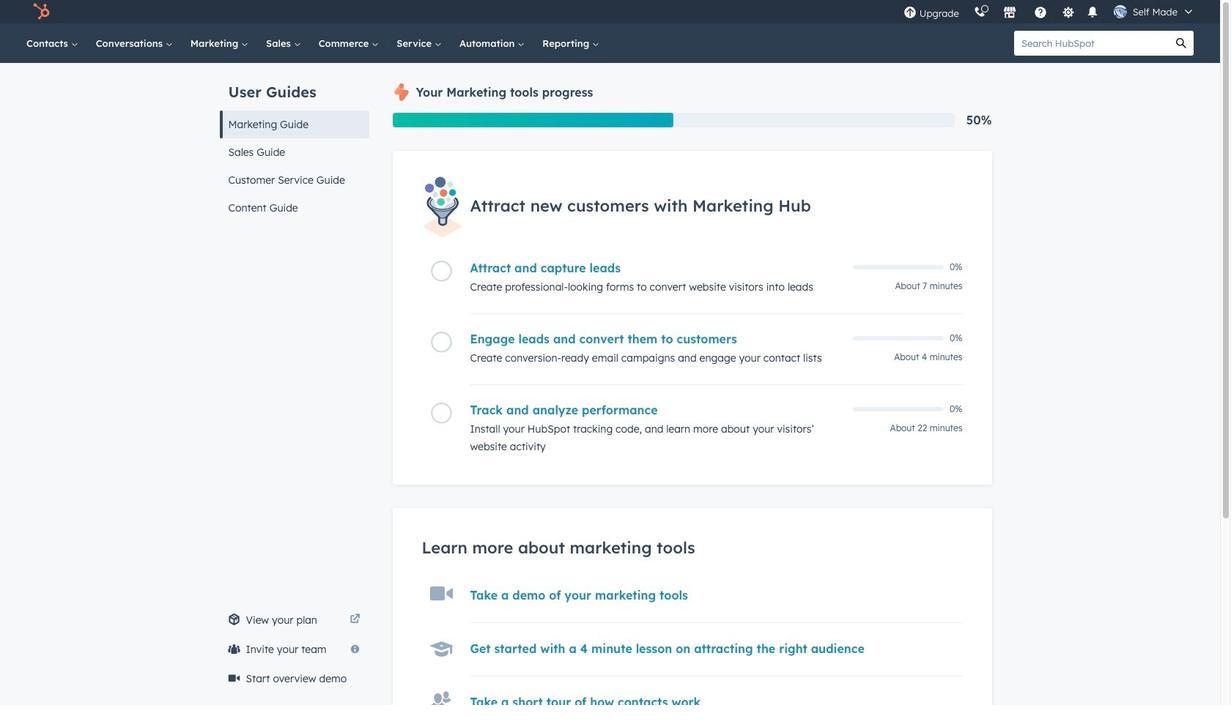 Task type: describe. For each thing, give the bounding box(es) containing it.
Search HubSpot search field
[[1014, 31, 1169, 56]]

ruby anderson image
[[1114, 5, 1127, 18]]



Task type: vqa. For each thing, say whether or not it's contained in the screenshot.
About this company
no



Task type: locate. For each thing, give the bounding box(es) containing it.
marketplaces image
[[1003, 7, 1016, 20]]

menu
[[896, 0, 1203, 23]]

user guides element
[[219, 63, 369, 222]]

link opens in a new window image
[[350, 612, 360, 630]]

link opens in a new window image
[[350, 615, 360, 626]]

progress bar
[[392, 113, 674, 128]]



